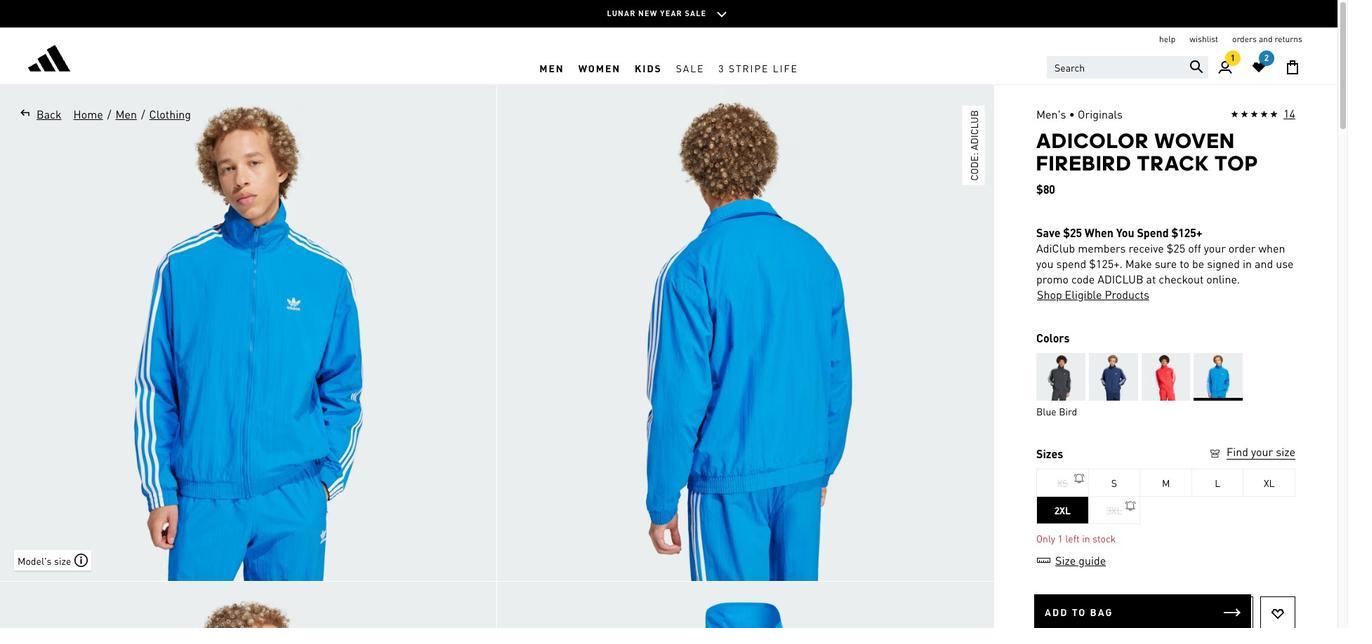 Task type: vqa. For each thing, say whether or not it's contained in the screenshot.
by to the right
no



Task type: describe. For each thing, give the bounding box(es) containing it.
bag
[[1090, 606, 1113, 619]]

products
[[1105, 287, 1149, 302]]

•
[[1069, 107, 1075, 121]]

and inside 'save $25 when you spend $125+ adiclub members receive $25 off your order when you spend $125+. make sure to be signed in and use promo code adiclub at checkout online. shop eligible products'
[[1255, 256, 1273, 271]]

find
[[1227, 444, 1248, 459]]

Search field
[[1047, 56, 1208, 79]]

2 / from the left
[[141, 107, 145, 121]]

top
[[1215, 151, 1259, 176]]

receive
[[1129, 241, 1164, 256]]

model's size
[[18, 554, 71, 567]]

sizes
[[1036, 447, 1063, 461]]

2xl
[[1054, 504, 1071, 517]]

sale inside the main navigation element
[[676, 61, 705, 74]]

product color: black image
[[1036, 353, 1085, 401]]

signed
[[1207, 256, 1240, 271]]

14 button
[[1231, 106, 1295, 123]]

3
[[719, 61, 725, 74]]

xs
[[1057, 477, 1068, 489]]

orders
[[1232, 34, 1257, 44]]

eligible
[[1065, 287, 1102, 302]]

add to bag
[[1045, 606, 1113, 619]]

shop
[[1037, 287, 1062, 302]]

sure
[[1155, 256, 1177, 271]]

off
[[1188, 241, 1201, 256]]

0 vertical spatial and
[[1259, 34, 1273, 44]]

men
[[539, 61, 564, 74]]

lunar
[[607, 8, 636, 18]]

returns
[[1275, 34, 1302, 44]]

in inside 'save $25 when you spend $125+ adiclub members receive $25 off your order when you spend $125+. make sure to be signed in and use promo code adiclub at checkout online. shop eligible products'
[[1243, 256, 1252, 271]]

men link
[[115, 106, 138, 123]]

l button
[[1192, 469, 1244, 497]]

3xl
[[1106, 504, 1122, 517]]

men's
[[1036, 107, 1066, 121]]

1 inside 1 link
[[1231, 53, 1235, 63]]

only
[[1036, 532, 1055, 545]]

model's size button
[[14, 550, 92, 571]]

code:
[[968, 153, 980, 181]]

life
[[773, 61, 798, 74]]

stripe
[[729, 61, 769, 74]]

add
[[1045, 606, 1068, 619]]

save
[[1036, 225, 1061, 240]]

men
[[115, 107, 137, 121]]

home
[[73, 107, 103, 121]]

lunar new year sale
[[607, 8, 707, 18]]

find your size image
[[1208, 447, 1222, 461]]

left
[[1065, 532, 1080, 545]]

m button
[[1140, 469, 1192, 497]]

help link
[[1159, 34, 1176, 45]]

0 horizontal spatial $25
[[1063, 225, 1082, 240]]

14
[[1284, 106, 1295, 121]]

year
[[660, 8, 682, 18]]

1 horizontal spatial $25
[[1167, 241, 1185, 256]]

find your size button
[[1208, 444, 1295, 462]]

s button
[[1089, 469, 1140, 497]]

1 vertical spatial 1
[[1058, 532, 1063, 545]]

wishlist
[[1190, 34, 1218, 44]]

blue
[[1036, 405, 1057, 418]]

clothing
[[149, 107, 191, 121]]

add to bag button
[[1034, 595, 1251, 628]]

model's
[[18, 554, 52, 567]]

3xl button
[[1089, 496, 1140, 524]]

find your size
[[1227, 444, 1295, 459]]

xs button
[[1037, 469, 1089, 497]]

new
[[638, 8, 658, 18]]

originals
[[1078, 107, 1123, 121]]

adicolor woven firebird track top $80
[[1036, 128, 1259, 197]]

women
[[578, 61, 621, 74]]

when
[[1259, 241, 1285, 256]]

size
[[1055, 553, 1076, 568]]

you
[[1036, 256, 1054, 271]]

size guide
[[1055, 553, 1106, 568]]

3 stripe life
[[719, 61, 798, 74]]

sale link
[[669, 51, 712, 84]]

online.
[[1206, 272, 1240, 286]]



Task type: locate. For each thing, give the bounding box(es) containing it.
promo
[[1036, 272, 1069, 286]]

in right left on the bottom
[[1082, 532, 1090, 545]]

0 vertical spatial $25
[[1063, 225, 1082, 240]]

0 horizontal spatial adiclub
[[968, 110, 980, 150]]

l
[[1215, 477, 1220, 489]]

back
[[37, 107, 61, 121]]

1
[[1231, 53, 1235, 63], [1058, 532, 1063, 545]]

2
[[1264, 53, 1269, 63]]

members
[[1078, 241, 1126, 256]]

colors
[[1036, 331, 1070, 345]]

make
[[1125, 256, 1152, 271]]

0 horizontal spatial size
[[54, 554, 71, 567]]

orders and returns
[[1232, 34, 1302, 44]]

m
[[1162, 477, 1170, 489]]

clothing link
[[149, 106, 192, 123]]

firebird
[[1036, 151, 1132, 176]]

wishlist link
[[1190, 34, 1218, 45]]

adiclub up products
[[1098, 272, 1144, 286]]

product color: night indigo image
[[1089, 353, 1138, 401]]

/ left men
[[107, 107, 111, 121]]

in
[[1243, 256, 1252, 271], [1082, 532, 1090, 545]]

1 / from the left
[[107, 107, 111, 121]]

1 down the orders
[[1231, 53, 1235, 63]]

size right model's at bottom left
[[54, 554, 71, 567]]

1 horizontal spatial /
[[141, 107, 145, 121]]

0 vertical spatial adiclub
[[968, 110, 980, 150]]

/
[[107, 107, 111, 121], [141, 107, 145, 121]]

$25 up adiclub
[[1063, 225, 1082, 240]]

your up signed
[[1204, 241, 1226, 256]]

track
[[1137, 151, 1209, 176]]

0 horizontal spatial /
[[107, 107, 111, 121]]

sale right the year
[[685, 8, 707, 18]]

product color: blue bird image
[[1194, 353, 1243, 401]]

$25
[[1063, 225, 1082, 240], [1167, 241, 1185, 256]]

0 vertical spatial 1
[[1231, 53, 1235, 63]]

you
[[1116, 225, 1134, 240]]

size inside "button"
[[54, 554, 71, 567]]

shop eligible products link
[[1036, 287, 1150, 303]]

0 vertical spatial your
[[1204, 241, 1226, 256]]

kids
[[635, 61, 662, 74]]

kids link
[[628, 51, 669, 84]]

back link
[[14, 106, 62, 123]]

1 vertical spatial adiclub
[[1098, 272, 1144, 286]]

adiclub up "code:"
[[968, 110, 980, 150]]

help
[[1159, 34, 1176, 44]]

0 horizontal spatial your
[[1204, 241, 1226, 256]]

1 vertical spatial your
[[1251, 444, 1273, 459]]

0 horizontal spatial in
[[1082, 532, 1090, 545]]

1 vertical spatial in
[[1082, 532, 1090, 545]]

your right "find"
[[1251, 444, 1273, 459]]

1 horizontal spatial adiclub
[[1098, 272, 1144, 286]]

1 vertical spatial size
[[54, 554, 71, 567]]

stock
[[1093, 532, 1116, 545]]

guide
[[1079, 553, 1106, 568]]

code
[[1071, 272, 1095, 286]]

xl
[[1264, 477, 1275, 489]]

in down "order"
[[1243, 256, 1252, 271]]

orders and returns link
[[1232, 34, 1302, 45]]

size guide link
[[1036, 553, 1107, 568]]

sale left 3 at top
[[676, 61, 705, 74]]

sale
[[685, 8, 707, 18], [676, 61, 705, 74]]

at
[[1146, 272, 1156, 286]]

woven
[[1155, 128, 1235, 153]]

and down when
[[1255, 256, 1273, 271]]

to
[[1180, 256, 1189, 271]]

/ right men
[[141, 107, 145, 121]]

men link
[[532, 51, 571, 84]]

code: adiclub
[[968, 110, 980, 181]]

1 horizontal spatial size
[[1276, 444, 1295, 459]]

bird
[[1059, 405, 1077, 418]]

1 left left on the bottom
[[1058, 532, 1063, 545]]

size up 'xl' button
[[1276, 444, 1295, 459]]

checkout
[[1159, 272, 1204, 286]]

and up 2
[[1259, 34, 1273, 44]]

adicolor
[[1036, 128, 1149, 153]]

1 link
[[1208, 51, 1242, 84]]

1 horizontal spatial 1
[[1231, 53, 1235, 63]]

your
[[1204, 241, 1226, 256], [1251, 444, 1273, 459]]

1 horizontal spatial your
[[1251, 444, 1273, 459]]

adiclub inside 'save $25 when you spend $125+ adiclub members receive $25 off your order when you spend $125+. make sure to be signed in and use promo code adiclub at checkout online. shop eligible products'
[[1098, 272, 1144, 286]]

your inside find your size button
[[1251, 444, 1273, 459]]

to
[[1072, 606, 1086, 619]]

when
[[1085, 225, 1114, 240]]

your inside 'save $25 when you spend $125+ adiclub members receive $25 off your order when you spend $125+. make sure to be signed in and use promo code adiclub at checkout online. shop eligible products'
[[1204, 241, 1226, 256]]

s
[[1111, 477, 1117, 489]]

$25 up the "to"
[[1167, 241, 1185, 256]]

blue adicolor woven firebird track top image
[[0, 85, 496, 581], [497, 85, 994, 581], [0, 582, 496, 628], [497, 582, 994, 628]]

save $25 when you spend $125+ adiclub members receive $25 off your order when you spend $125+. make sure to be signed in and use promo code adiclub at checkout online. shop eligible products
[[1036, 225, 1294, 302]]

main navigation element
[[320, 51, 1018, 84]]

0 horizontal spatial 1
[[1058, 532, 1063, 545]]

size inside button
[[1276, 444, 1295, 459]]

product color: better scarlet image
[[1141, 353, 1190, 401]]

spend
[[1056, 256, 1086, 271]]

1 vertical spatial and
[[1255, 256, 1273, 271]]

3 stripe life link
[[712, 51, 805, 84]]

order
[[1229, 241, 1256, 256]]

0 vertical spatial sale
[[685, 8, 707, 18]]

0 vertical spatial in
[[1243, 256, 1252, 271]]

women link
[[571, 51, 628, 84]]

$125+
[[1171, 225, 1202, 240]]

blue bird
[[1036, 405, 1077, 418]]

and
[[1259, 34, 1273, 44], [1255, 256, 1273, 271]]

2 link
[[1242, 51, 1276, 84]]

spend
[[1137, 225, 1169, 240]]

$80
[[1036, 182, 1055, 197]]

1 vertical spatial sale
[[676, 61, 705, 74]]

men's • originals
[[1036, 107, 1123, 121]]

$125+.
[[1089, 256, 1123, 271]]

xl button
[[1244, 469, 1295, 497]]

home link
[[73, 106, 104, 123]]

1 vertical spatial $25
[[1167, 241, 1185, 256]]

be
[[1192, 256, 1204, 271]]

adiclub
[[1036, 241, 1075, 256]]

0 vertical spatial size
[[1276, 444, 1295, 459]]

home / men / clothing
[[73, 107, 191, 121]]

1 horizontal spatial in
[[1243, 256, 1252, 271]]

use
[[1276, 256, 1294, 271]]



